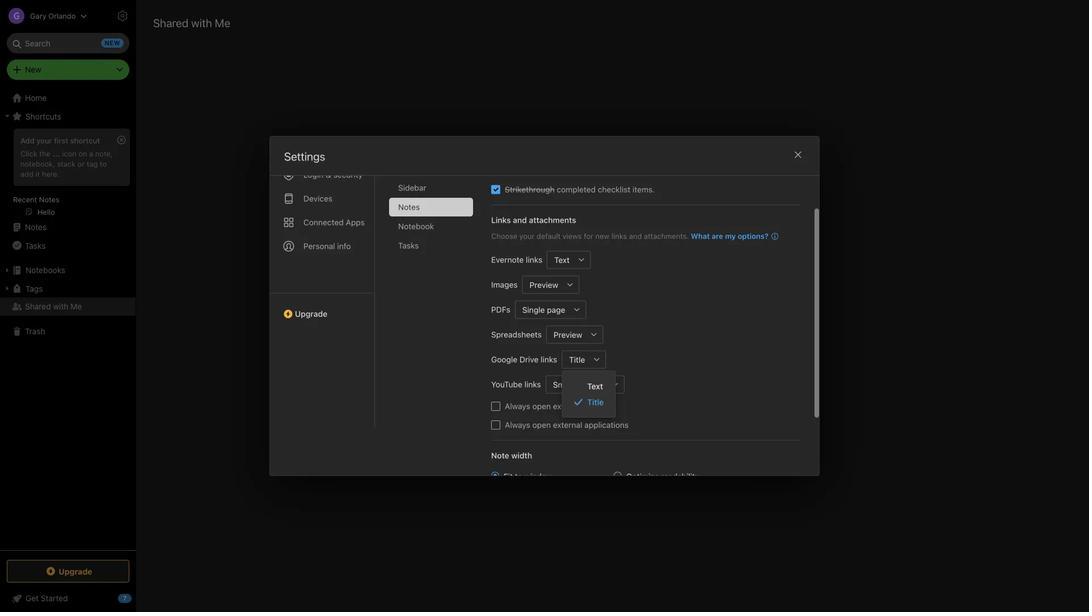 Task type: locate. For each thing, give the bounding box(es) containing it.
connected apps
[[304, 218, 365, 227]]

1 vertical spatial upgrade
[[59, 567, 92, 577]]

1 horizontal spatial tasks
[[398, 241, 419, 250]]

evernote
[[491, 255, 524, 264]]

tasks inside tab
[[398, 241, 419, 250]]

new
[[25, 65, 41, 74]]

sidebar
[[398, 183, 426, 192]]

1 horizontal spatial here.
[[707, 342, 728, 353]]

1 vertical spatial and
[[629, 232, 642, 240]]

external up always open external applications
[[553, 402, 582, 411]]

0 horizontal spatial me
[[71, 302, 82, 311]]

note width
[[491, 451, 532, 460]]

and inside shared with me element
[[524, 342, 539, 353]]

your down the "links and attachments"
[[519, 232, 535, 240]]

notebooks link
[[0, 262, 136, 280]]

my
[[725, 232, 736, 240]]

text link
[[562, 378, 615, 395]]

title
[[569, 355, 585, 364], [587, 398, 604, 407]]

tab list
[[270, 129, 375, 429], [389, 140, 482, 429]]

always open external files
[[505, 402, 600, 411]]

sidebar tab
[[389, 178, 473, 197]]

icon on a note, notebook, stack or tag to add it here.
[[20, 149, 113, 178]]

shortcut
[[70, 136, 100, 145]]

links down notebooks
[[541, 355, 557, 364]]

group
[[0, 125, 136, 223]]

shortcuts button
[[0, 107, 136, 125]]

and
[[513, 215, 527, 225], [629, 232, 642, 240], [524, 342, 539, 353]]

0 vertical spatial to
[[100, 159, 107, 168]]

open for always open external files
[[533, 402, 551, 411]]

0 vertical spatial shared with me
[[153, 16, 230, 29]]

page
[[547, 305, 565, 314]]

0 horizontal spatial with
[[53, 302, 68, 311]]

1 open from the top
[[533, 402, 551, 411]]

your up 'the'
[[36, 136, 52, 145]]

to
[[100, 159, 107, 168], [515, 472, 522, 481]]

1 external from the top
[[553, 402, 582, 411]]

home
[[25, 93, 47, 103]]

1 horizontal spatial upgrade button
[[270, 293, 374, 323]]

to inside option group
[[515, 472, 522, 481]]

1 vertical spatial open
[[533, 420, 551, 430]]

icon
[[62, 149, 77, 158]]

your inside 'tree'
[[36, 136, 52, 145]]

0 vertical spatial external
[[553, 402, 582, 411]]

new button
[[7, 60, 129, 80]]

click the ...
[[20, 149, 60, 158]]

here. inside shared with me element
[[707, 342, 728, 353]]

1 vertical spatial shared
[[25, 302, 51, 311]]

me inside 'tree'
[[71, 302, 82, 311]]

group containing add your first shortcut
[[0, 125, 136, 223]]

links left text button at top right
[[526, 255, 542, 264]]

items.
[[633, 185, 655, 194]]

shared up the notes and notebooks shared with you will show up here.
[[608, 320, 640, 332]]

0 vertical spatial preview
[[530, 280, 558, 289]]

preview up notebooks
[[554, 330, 582, 339]]

1 vertical spatial preview button
[[546, 326, 585, 344]]

text up "title" link
[[587, 382, 603, 391]]

trash
[[25, 327, 45, 336]]

1 vertical spatial your
[[519, 232, 535, 240]]

tab list for links and attachments
[[270, 129, 375, 429]]

0 horizontal spatial text
[[554, 255, 570, 265]]

1 horizontal spatial your
[[519, 232, 535, 240]]

and left attachments.
[[629, 232, 642, 240]]

2 open from the top
[[533, 420, 551, 430]]

open down always open external files
[[533, 420, 551, 430]]

note,
[[95, 149, 113, 158]]

0 vertical spatial shared
[[608, 320, 640, 332]]

stack
[[57, 159, 75, 168]]

0 vertical spatial here.
[[42, 170, 59, 178]]

1 vertical spatial text
[[587, 382, 603, 391]]

tasks down notebook
[[398, 241, 419, 250]]

notes tab
[[389, 198, 473, 216]]

1 horizontal spatial to
[[515, 472, 522, 481]]

and up drive
[[524, 342, 539, 353]]

1 vertical spatial shared with me
[[25, 302, 82, 311]]

preview
[[530, 280, 558, 289], [554, 330, 582, 339]]

Select218 checkbox
[[491, 185, 500, 194]]

tab list containing sidebar
[[389, 140, 482, 429]]

optimize readability
[[626, 472, 699, 481]]

shared with me inside 'tree'
[[25, 302, 82, 311]]

0 horizontal spatial to
[[100, 159, 107, 168]]

1 horizontal spatial upgrade
[[295, 309, 328, 319]]

links and attachments
[[491, 215, 576, 225]]

to right fit
[[515, 472, 522, 481]]

the
[[39, 149, 50, 158]]

single
[[522, 305, 545, 314]]

tab list containing login & security
[[270, 129, 375, 429]]

preview button up "title" button
[[546, 326, 585, 344]]

strikethrough completed checklist items.
[[505, 185, 655, 194]]

here. inside icon on a note, notebook, stack or tag to add it here.
[[42, 170, 59, 178]]

here.
[[42, 170, 59, 178], [707, 342, 728, 353]]

text inside button
[[554, 255, 570, 265]]

tasks
[[398, 241, 419, 250], [25, 241, 46, 250]]

0 horizontal spatial shared with me
[[25, 302, 82, 311]]

open
[[533, 402, 551, 411], [533, 420, 551, 430]]

text down views
[[554, 255, 570, 265]]

Always open external applications checkbox
[[491, 421, 500, 430]]

2 external from the top
[[553, 420, 582, 430]]

always right always open external files option
[[505, 402, 530, 411]]

up
[[694, 342, 705, 353]]

nothing
[[568, 320, 605, 332]]

0 vertical spatial preview button
[[522, 276, 561, 294]]

2 vertical spatial and
[[524, 342, 539, 353]]

1 horizontal spatial text
[[587, 382, 603, 391]]

1 vertical spatial preview
[[554, 330, 582, 339]]

tree
[[0, 89, 136, 550]]

1 vertical spatial external
[[553, 420, 582, 430]]

1 vertical spatial to
[[515, 472, 522, 481]]

and for notebooks
[[524, 342, 539, 353]]

option group
[[491, 471, 723, 543]]

0 horizontal spatial upgrade button
[[7, 561, 129, 583]]

1 tasks from the left
[[398, 241, 419, 250]]

preview inside choose default view option for images field
[[530, 280, 558, 289]]

Choose default view option for Images field
[[522, 276, 579, 294]]

show
[[670, 342, 692, 353]]

0 vertical spatial title
[[569, 355, 585, 364]]

0 vertical spatial text
[[554, 255, 570, 265]]

me
[[215, 16, 230, 29], [71, 302, 82, 311]]

open for always open external applications
[[533, 420, 551, 430]]

external down always open external files
[[553, 420, 582, 430]]

shared down "tags"
[[25, 302, 51, 311]]

expand notebooks image
[[3, 266, 12, 275]]

0 horizontal spatial title
[[569, 355, 585, 364]]

1 vertical spatial title
[[587, 398, 604, 407]]

login
[[304, 170, 324, 179]]

upgrade for the bottom upgrade popup button
[[59, 567, 92, 577]]

1 vertical spatial here.
[[707, 342, 728, 353]]

title down text link
[[587, 398, 604, 407]]

nothing shared yet
[[568, 320, 657, 332]]

a
[[89, 149, 93, 158]]

open up always open external applications
[[533, 402, 551, 411]]

2 always from the top
[[505, 420, 530, 430]]

and right links
[[513, 215, 527, 225]]

here. right it
[[42, 170, 59, 178]]

1 always from the top
[[505, 402, 530, 411]]

shared right settings image
[[153, 16, 189, 29]]

0 vertical spatial open
[[533, 402, 551, 411]]

shared
[[153, 16, 189, 29], [25, 302, 51, 311]]

Choose default view option for Google Drive links field
[[562, 351, 606, 369]]

tasks up notebooks
[[25, 241, 46, 250]]

0 horizontal spatial tasks
[[25, 241, 46, 250]]

notes up google
[[497, 342, 522, 353]]

preview button up single page button
[[522, 276, 561, 294]]

home link
[[0, 89, 136, 107]]

notes down sidebar
[[398, 202, 420, 212]]

shared down nothing shared yet
[[588, 342, 616, 353]]

Choose default view option for YouTube links field
[[546, 376, 625, 394]]

with
[[191, 16, 212, 29], [53, 302, 68, 311], [618, 342, 635, 353]]

preview inside field
[[554, 330, 582, 339]]

Always open external files checkbox
[[491, 402, 500, 411]]

0 horizontal spatial upgrade
[[59, 567, 92, 577]]

0 horizontal spatial your
[[36, 136, 52, 145]]

external for applications
[[553, 420, 582, 430]]

here. right up on the bottom right of page
[[707, 342, 728, 353]]

Choose default view option for Evernote links field
[[547, 251, 591, 269]]

personal
[[304, 241, 335, 251]]

1 vertical spatial always
[[505, 420, 530, 430]]

0 horizontal spatial shared
[[25, 302, 51, 311]]

with inside 'tree'
[[53, 302, 68, 311]]

2 tasks from the left
[[25, 241, 46, 250]]

0 vertical spatial with
[[191, 16, 212, 29]]

1 horizontal spatial tab list
[[389, 140, 482, 429]]

0 vertical spatial me
[[215, 16, 230, 29]]

preview up single page
[[530, 280, 558, 289]]

title button
[[562, 351, 588, 369]]

0 vertical spatial and
[[513, 215, 527, 225]]

your
[[36, 136, 52, 145], [519, 232, 535, 240]]

to down note,
[[100, 159, 107, 168]]

None search field
[[15, 33, 121, 53]]

1 horizontal spatial me
[[215, 16, 230, 29]]

what
[[691, 232, 710, 240]]

links
[[491, 215, 511, 225]]

upgrade button
[[270, 293, 374, 323], [7, 561, 129, 583]]

1 vertical spatial me
[[71, 302, 82, 311]]

width
[[511, 451, 532, 460]]

tab list for choose your default views for new links and attachments.
[[389, 140, 482, 429]]

notes right recent
[[39, 195, 59, 204]]

0 vertical spatial your
[[36, 136, 52, 145]]

0 vertical spatial always
[[505, 402, 530, 411]]

always right always open external applications option
[[505, 420, 530, 430]]

views
[[563, 232, 582, 240]]

settings image
[[116, 9, 129, 23]]

2 horizontal spatial with
[[618, 342, 635, 353]]

completed
[[557, 185, 596, 194]]

1 vertical spatial upgrade button
[[7, 561, 129, 583]]

Search text field
[[15, 33, 121, 53]]

attachments.
[[644, 232, 689, 240]]

notes link
[[0, 218, 136, 237]]

to inside icon on a note, notebook, stack or tag to add it here.
[[100, 159, 107, 168]]

1 horizontal spatial title
[[587, 398, 604, 407]]

0 vertical spatial upgrade
[[295, 309, 328, 319]]

attachments
[[529, 215, 576, 225]]

1 vertical spatial with
[[53, 302, 68, 311]]

1 horizontal spatial shared
[[153, 16, 189, 29]]

0 horizontal spatial tab list
[[270, 129, 375, 429]]

your for default
[[519, 232, 535, 240]]

title down notebooks
[[569, 355, 585, 364]]

expand tags image
[[3, 284, 12, 293]]

0 horizontal spatial here.
[[42, 170, 59, 178]]

close image
[[791, 148, 805, 162]]



Task type: describe. For each thing, give the bounding box(es) containing it.
Choose default view option for PDFs field
[[515, 301, 586, 319]]

&
[[326, 170, 331, 179]]

new
[[596, 232, 610, 240]]

window
[[525, 472, 552, 481]]

fit to window
[[504, 472, 552, 481]]

login & security
[[304, 170, 363, 179]]

notes down recent notes
[[25, 223, 47, 232]]

1 horizontal spatial with
[[191, 16, 212, 29]]

tasks tab
[[389, 236, 473, 255]]

notes and notebooks shared with you will show up here.
[[497, 342, 728, 353]]

notebook,
[[20, 159, 55, 168]]

your for first
[[36, 136, 52, 145]]

tag
[[87, 159, 98, 168]]

notebooks
[[26, 266, 65, 275]]

0 vertical spatial upgrade button
[[270, 293, 374, 323]]

checklist
[[598, 185, 631, 194]]

add your first shortcut
[[20, 136, 100, 145]]

yet
[[643, 320, 657, 332]]

note
[[491, 451, 509, 460]]

options?
[[738, 232, 769, 240]]

click
[[20, 149, 37, 158]]

tasks inside button
[[25, 241, 46, 250]]

optimize
[[626, 472, 659, 481]]

single page
[[522, 305, 565, 314]]

strikethrough
[[505, 185, 555, 194]]

title inside button
[[569, 355, 585, 364]]

recent
[[13, 195, 37, 204]]

shared inside 'tree'
[[25, 302, 51, 311]]

title link
[[562, 395, 615, 411]]

notebook
[[398, 222, 434, 231]]

1 vertical spatial shared
[[588, 342, 616, 353]]

what are my options?
[[691, 232, 769, 240]]

Choose default view option for Spreadsheets field
[[546, 326, 603, 344]]

images
[[491, 280, 518, 289]]

dropdown list menu
[[562, 378, 615, 411]]

option group containing fit to window
[[491, 471, 723, 543]]

tags
[[26, 284, 43, 293]]

links down drive
[[525, 380, 541, 389]]

trash link
[[0, 323, 136, 341]]

drive
[[520, 355, 539, 364]]

always for always open external applications
[[505, 420, 530, 430]]

it
[[35, 170, 40, 178]]

first
[[54, 136, 68, 145]]

security
[[333, 170, 363, 179]]

tags button
[[0, 280, 136, 298]]

applications
[[585, 420, 629, 430]]

preview for images
[[530, 280, 558, 289]]

...
[[52, 149, 60, 158]]

google drive links
[[491, 355, 557, 364]]

connected
[[304, 218, 344, 227]]

add
[[20, 136, 34, 145]]

0 vertical spatial shared
[[153, 16, 189, 29]]

tree containing home
[[0, 89, 136, 550]]

spreadsheets
[[491, 330, 542, 339]]

personal info
[[304, 241, 351, 251]]

settings
[[284, 150, 325, 163]]

recent notes
[[13, 195, 59, 204]]

apps
[[346, 218, 365, 227]]

add
[[20, 170, 33, 178]]

notebook tab
[[389, 217, 473, 236]]

will
[[655, 342, 668, 353]]

shortcuts
[[26, 112, 61, 121]]

are
[[712, 232, 723, 240]]

info
[[337, 241, 351, 251]]

readability
[[661, 472, 699, 481]]

always open external applications
[[505, 420, 629, 430]]

notes inside shared with me element
[[497, 342, 522, 353]]

preview button for spreadsheets
[[546, 326, 585, 344]]

devices
[[304, 194, 333, 203]]

evernote links
[[491, 255, 542, 264]]

tasks button
[[0, 237, 136, 255]]

title inside dropdown list menu
[[587, 398, 604, 407]]

text button
[[547, 251, 573, 269]]

default
[[537, 232, 561, 240]]

fit
[[504, 472, 513, 481]]

text inside dropdown list menu
[[587, 382, 603, 391]]

and for attachments
[[513, 215, 527, 225]]

upgrade for upgrade popup button to the top
[[295, 309, 328, 319]]

preview button for images
[[522, 276, 561, 294]]

or
[[78, 159, 85, 168]]

always for always open external files
[[505, 402, 530, 411]]

pdfs
[[491, 305, 510, 314]]

on
[[79, 149, 87, 158]]

for
[[584, 232, 594, 240]]

notebooks
[[542, 342, 585, 353]]

files
[[585, 402, 600, 411]]

notes inside tab
[[398, 202, 420, 212]]

group inside 'tree'
[[0, 125, 136, 223]]

choose your default views for new links and attachments.
[[491, 232, 689, 240]]

2 vertical spatial with
[[618, 342, 635, 353]]

shared with me element
[[136, 0, 1089, 613]]

shared with me link
[[0, 298, 136, 316]]

choose
[[491, 232, 517, 240]]

you
[[638, 342, 652, 353]]

youtube
[[491, 380, 522, 389]]

youtube links
[[491, 380, 541, 389]]

external for files
[[553, 402, 582, 411]]

google
[[491, 355, 518, 364]]

links right new
[[612, 232, 627, 240]]

preview for spreadsheets
[[554, 330, 582, 339]]

1 horizontal spatial shared with me
[[153, 16, 230, 29]]



Task type: vqa. For each thing, say whether or not it's contained in the screenshot.
Text link
yes



